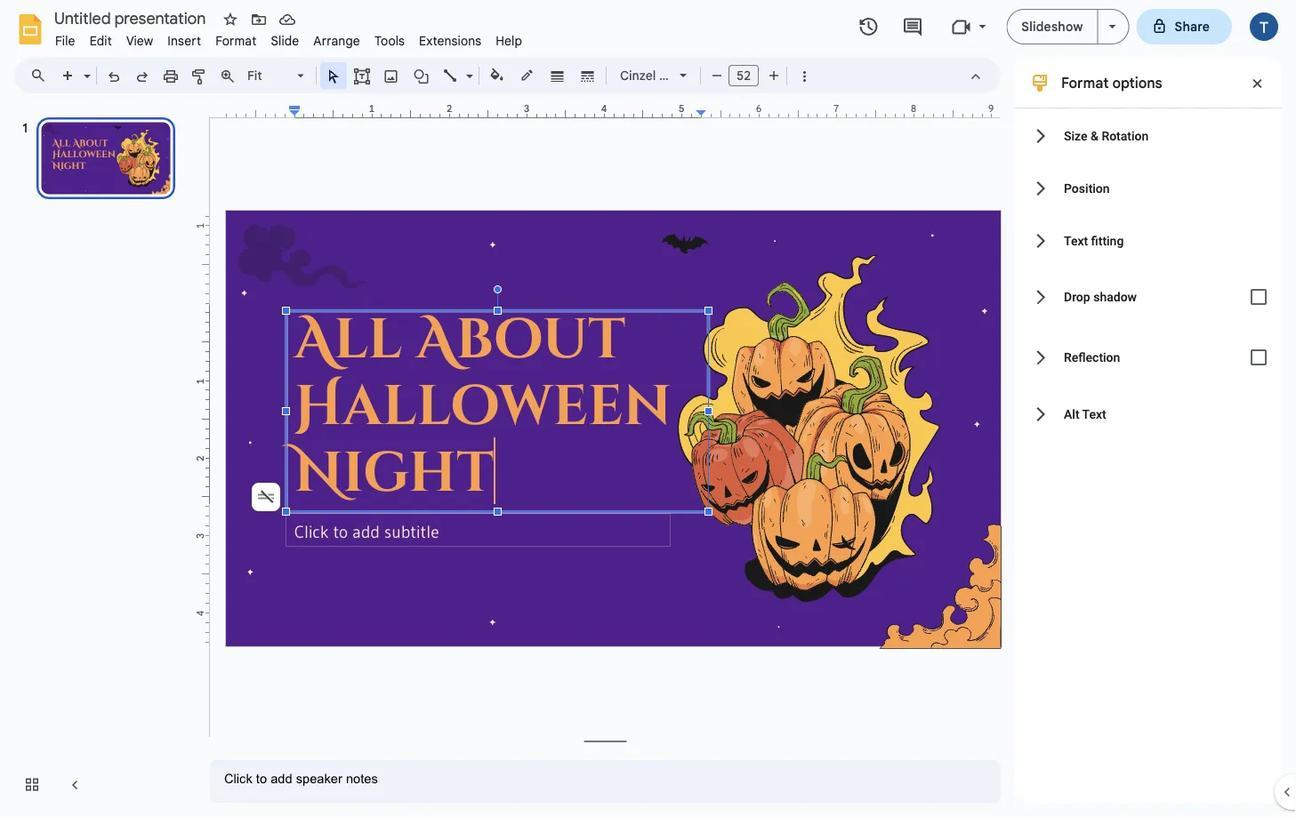 Task type: vqa. For each thing, say whether or not it's contained in the screenshot.
'list box'
no



Task type: describe. For each thing, give the bounding box(es) containing it.
Rename text field
[[48, 7, 216, 28]]

menu bar inside the menu bar "banner"
[[48, 23, 530, 53]]

slideshow button
[[1007, 9, 1099, 44]]

file menu item
[[48, 30, 82, 51]]

position tab
[[1015, 162, 1282, 214]]

Font size field
[[729, 65, 766, 91]]

drop
[[1064, 290, 1091, 305]]

format for format options
[[1062, 74, 1109, 92]]

do not autofit image
[[254, 485, 279, 510]]

drop shadow
[[1064, 290, 1137, 305]]

size & rotation
[[1064, 128, 1149, 143]]

left margin image
[[227, 104, 300, 117]]

file
[[55, 33, 75, 48]]

tools
[[375, 33, 405, 48]]

tools menu item
[[367, 30, 412, 51]]

option inside format options application
[[252, 483, 280, 512]]

format for format
[[215, 33, 257, 48]]

edit menu item
[[82, 30, 119, 51]]

edit
[[90, 33, 112, 48]]

slideshow
[[1022, 19, 1083, 34]]

extensions
[[419, 33, 482, 48]]

format options application
[[0, 0, 1297, 818]]

fitting
[[1091, 233, 1124, 248]]

Menus field
[[22, 63, 61, 88]]

view
[[126, 33, 153, 48]]

size
[[1064, 128, 1088, 143]]

new slide with layout image
[[79, 64, 91, 70]]

insert image image
[[381, 63, 402, 88]]

Toggle reflection checkbox
[[1241, 340, 1277, 376]]

&
[[1091, 128, 1099, 143]]

share
[[1175, 19, 1210, 34]]

arrange
[[314, 33, 360, 48]]

fill color: transparent image
[[487, 63, 508, 86]]

alt text
[[1064, 407, 1107, 422]]

border dash option
[[578, 63, 598, 88]]

Star checkbox
[[218, 7, 243, 32]]

Zoom field
[[242, 63, 312, 89]]

reflection tab
[[1015, 327, 1282, 388]]

main toolbar
[[53, 62, 819, 91]]



Task type: locate. For each thing, give the bounding box(es) containing it.
extensions menu item
[[412, 30, 489, 51]]

slide menu item
[[264, 30, 306, 51]]

shadow
[[1094, 290, 1137, 305]]

navigation
[[0, 101, 196, 818]]

menu bar containing file
[[48, 23, 530, 53]]

border color: transparent image
[[517, 63, 538, 86]]

Zoom text field
[[245, 63, 295, 88]]

menu bar
[[48, 23, 530, 53]]

format
[[215, 33, 257, 48], [1062, 74, 1109, 92]]

drop shadow tab
[[1015, 267, 1282, 327]]

format down star checkbox
[[215, 33, 257, 48]]

0 vertical spatial text
[[1064, 233, 1088, 248]]

text
[[1064, 233, 1088, 248], [1083, 407, 1107, 422]]

Font size text field
[[730, 65, 758, 86]]

text fitting tab
[[1015, 214, 1282, 267]]

toggle shadow image
[[1241, 279, 1277, 315]]

options
[[1113, 74, 1163, 92]]

reflection
[[1064, 350, 1121, 365]]

text left fitting
[[1064, 233, 1088, 248]]

view menu item
[[119, 30, 160, 51]]

border weight option
[[548, 63, 568, 88]]

text inside tab
[[1083, 407, 1107, 422]]

help menu item
[[489, 30, 530, 51]]

format options
[[1062, 74, 1163, 92]]

format left the options
[[1062, 74, 1109, 92]]

format inside format options section
[[1062, 74, 1109, 92]]

rotation
[[1102, 128, 1149, 143]]

size & rotation tab
[[1015, 109, 1282, 162]]

text inside tab
[[1064, 233, 1088, 248]]

share button
[[1137, 9, 1232, 44]]

1 vertical spatial text
[[1083, 407, 1107, 422]]

text fitting
[[1064, 233, 1124, 248]]

arrange menu item
[[306, 30, 367, 51]]

alt text tab
[[1015, 388, 1282, 440]]

0 vertical spatial format
[[215, 33, 257, 48]]

font list. cinzel decorative selected. option
[[620, 63, 669, 88]]

format inside menu item
[[215, 33, 257, 48]]

1 horizontal spatial format
[[1062, 74, 1109, 92]]

format options section
[[1015, 58, 1282, 804]]

0 horizontal spatial format
[[215, 33, 257, 48]]

slide
[[271, 33, 299, 48]]

Toggle shadow checkbox
[[1241, 279, 1277, 315]]

option
[[252, 483, 280, 512]]

format menu item
[[208, 30, 264, 51]]

1 vertical spatial format
[[1062, 74, 1109, 92]]

help
[[496, 33, 522, 48]]

position
[[1064, 181, 1110, 196]]

shape image
[[412, 63, 432, 88]]

insert
[[168, 33, 201, 48]]

text right 'alt'
[[1083, 407, 1107, 422]]

insert menu item
[[160, 30, 208, 51]]

alt
[[1064, 407, 1080, 422]]

toggle reflection image
[[1241, 340, 1277, 376]]

navigation inside format options application
[[0, 101, 196, 818]]

menu bar banner
[[0, 0, 1297, 818]]

presentation options image
[[1109, 25, 1116, 28]]



